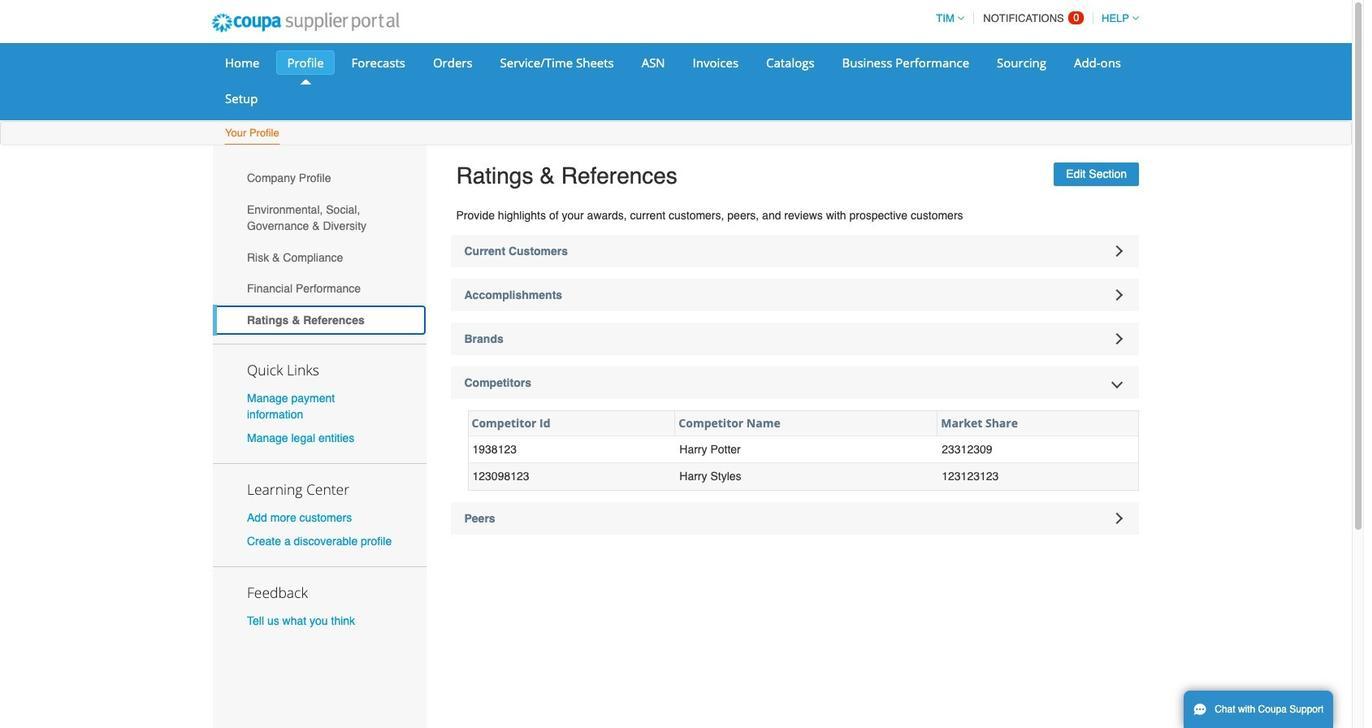 Task type: describe. For each thing, give the bounding box(es) containing it.
1 heading from the top
[[451, 235, 1140, 267]]

4 heading from the top
[[451, 366, 1140, 399]]

2 heading from the top
[[451, 278, 1140, 311]]

3 heading from the top
[[451, 322, 1140, 355]]

5 heading from the top
[[451, 502, 1140, 535]]

competitor id element
[[469, 411, 676, 436]]



Task type: locate. For each thing, give the bounding box(es) containing it.
competitor name element
[[676, 411, 938, 436]]

navigation
[[929, 2, 1140, 34]]

heading
[[451, 235, 1140, 267], [451, 278, 1140, 311], [451, 322, 1140, 355], [451, 366, 1140, 399], [451, 502, 1140, 535]]

coupa supplier portal image
[[201, 2, 410, 43]]

market share element
[[938, 411, 1139, 436]]



Task type: vqa. For each thing, say whether or not it's contained in the screenshot.
4th heading from the top of the page
yes



